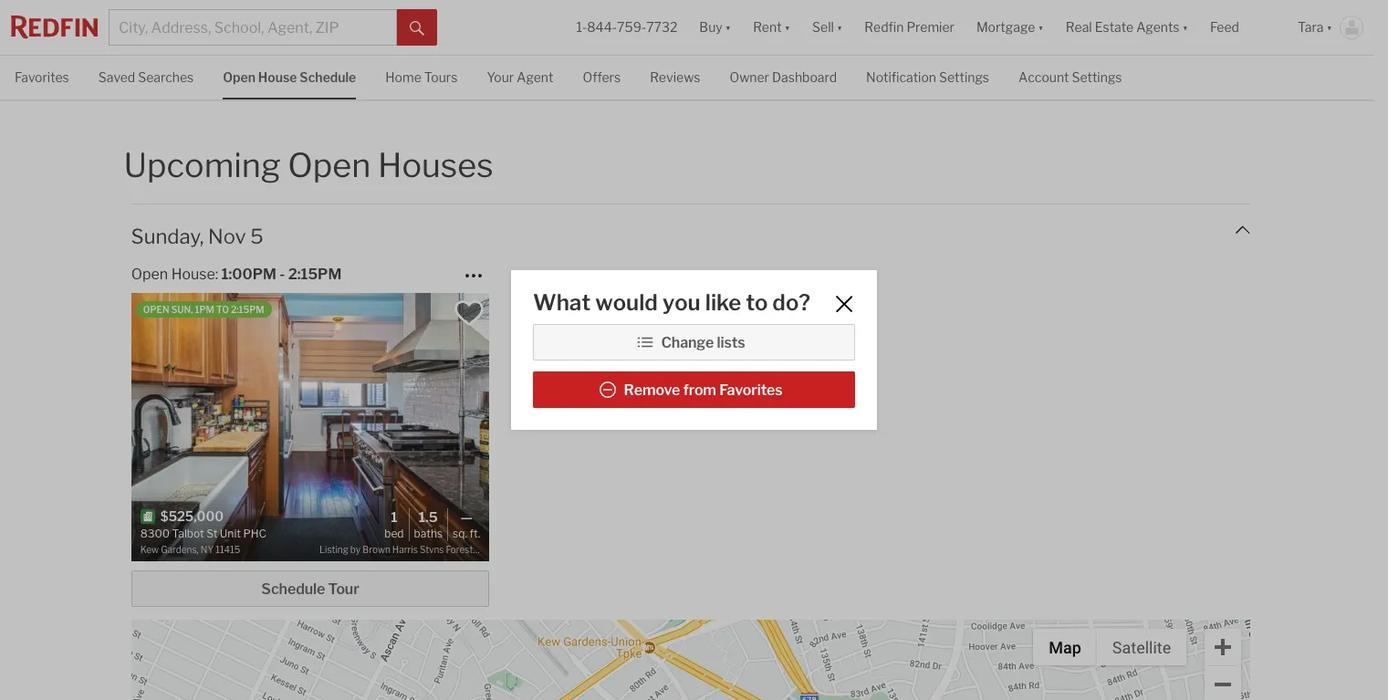 Task type: locate. For each thing, give the bounding box(es) containing it.
1 vertical spatial favorites
[[720, 382, 783, 399]]

redfin premier
[[865, 20, 955, 35]]

open for open house: 1:00pm - 2:15pm
[[131, 265, 168, 283]]

0 vertical spatial open
[[223, 69, 256, 85]]

open house: 1:00pm - 2:15pm
[[131, 265, 342, 283]]

2:15pm right to
[[231, 304, 264, 315]]

favorites link
[[15, 56, 69, 97]]

house:
[[171, 265, 218, 283]]

7732
[[647, 20, 678, 35]]

1 horizontal spatial 2:15pm
[[288, 265, 342, 283]]

0 vertical spatial favorites
[[15, 69, 69, 85]]

1:00pm
[[221, 265, 277, 283]]

dashboard
[[772, 69, 837, 85]]

2:15pm for open house: 1:00pm - 2:15pm
[[288, 265, 342, 283]]

favorites inside button
[[720, 382, 783, 399]]

would
[[595, 289, 658, 316]]

menu bar containing map
[[1034, 629, 1187, 666]]

1 vertical spatial schedule
[[261, 581, 325, 598]]

2:15pm right -
[[288, 265, 342, 283]]

1 vertical spatial open
[[288, 145, 371, 185]]

account settings link
[[1019, 56, 1122, 97]]

settings
[[939, 69, 990, 85], [1072, 69, 1122, 85]]

change lists button
[[533, 324, 855, 361]]

favorite button checkbox
[[454, 297, 485, 328]]

schedule left the tour
[[261, 581, 325, 598]]

1 horizontal spatial settings
[[1072, 69, 1122, 85]]

your agent
[[487, 69, 554, 85]]

home
[[386, 69, 422, 85]]

saved searches link
[[98, 56, 194, 97]]

favorite button image
[[454, 297, 485, 328]]

owner
[[730, 69, 770, 85]]

open house schedule
[[223, 69, 356, 85]]

owner dashboard link
[[730, 56, 837, 97]]

-
[[280, 265, 285, 283]]

redfin
[[865, 20, 904, 35]]

2 settings from the left
[[1072, 69, 1122, 85]]

1 horizontal spatial open
[[223, 69, 256, 85]]

schedule tour button
[[131, 571, 490, 607]]

2:15pm
[[288, 265, 342, 283], [231, 304, 264, 315]]

open
[[143, 304, 169, 315]]

favorites right from
[[720, 382, 783, 399]]

schedule
[[300, 69, 356, 85], [261, 581, 325, 598]]

offers
[[583, 69, 621, 85]]

open for open house schedule
[[223, 69, 256, 85]]

1 vertical spatial 2:15pm
[[231, 304, 264, 315]]

photo of 8300 talbot st unit phc, kew gardens, ny 11415 image
[[131, 293, 490, 562]]

2 vertical spatial open
[[131, 265, 168, 283]]

what would you like to do?
[[533, 289, 811, 316]]

houses
[[378, 145, 494, 185]]

remove from favorites
[[624, 382, 783, 399]]

sun,
[[171, 304, 193, 315]]

favorites left saved
[[15, 69, 69, 85]]

you
[[663, 289, 701, 316]]

your
[[487, 69, 514, 85]]

settings right account
[[1072, 69, 1122, 85]]

open
[[223, 69, 256, 85], [288, 145, 371, 185], [131, 265, 168, 283]]

reviews
[[650, 69, 701, 85]]

1pm
[[195, 304, 214, 315]]

759-
[[617, 20, 647, 35]]

remove from favorites button
[[533, 372, 855, 408]]

schedule right house
[[300, 69, 356, 85]]

map button
[[1034, 629, 1097, 666]]

notification settings
[[866, 69, 990, 85]]

settings down premier
[[939, 69, 990, 85]]

menu bar
[[1034, 629, 1187, 666]]

sunday, nov 5
[[131, 224, 263, 248]]

open sun, 1pm to 2:15pm
[[143, 304, 264, 315]]

0 vertical spatial 2:15pm
[[288, 265, 342, 283]]

1 horizontal spatial favorites
[[720, 382, 783, 399]]

to
[[216, 304, 229, 315]]

favorites
[[15, 69, 69, 85], [720, 382, 783, 399]]

settings for notification settings
[[939, 69, 990, 85]]

0 horizontal spatial open
[[131, 265, 168, 283]]

do?
[[773, 289, 811, 316]]

0 horizontal spatial 2:15pm
[[231, 304, 264, 315]]

0 vertical spatial schedule
[[300, 69, 356, 85]]

0 horizontal spatial settings
[[939, 69, 990, 85]]

remove
[[624, 382, 680, 399]]

1 settings from the left
[[939, 69, 990, 85]]

submit search image
[[410, 21, 425, 35]]



Task type: describe. For each thing, give the bounding box(es) containing it.
5
[[250, 224, 263, 248]]

redfin premier button
[[854, 0, 966, 55]]

owner dashboard
[[730, 69, 837, 85]]

saved searches
[[98, 69, 194, 85]]

1-844-759-7732 link
[[576, 20, 678, 35]]

sunday,
[[131, 224, 204, 248]]

offers link
[[583, 56, 621, 97]]

reviews link
[[650, 56, 701, 97]]

to
[[746, 289, 768, 316]]

upcoming
[[124, 145, 281, 185]]

like
[[705, 289, 742, 316]]

map
[[1049, 638, 1082, 657]]

2:15pm for open sun, 1pm to 2:15pm
[[231, 304, 264, 315]]

open house schedule link
[[223, 56, 356, 97]]

feed
[[1211, 20, 1240, 35]]

schedule inside button
[[261, 581, 325, 598]]

2 horizontal spatial open
[[288, 145, 371, 185]]

saved
[[98, 69, 135, 85]]

change
[[661, 334, 714, 351]]

agent
[[517, 69, 554, 85]]

nov
[[208, 224, 246, 248]]

what would you like to do? dialog
[[511, 270, 877, 430]]

map region
[[9, 421, 1389, 700]]

home tours link
[[386, 56, 458, 97]]

feed button
[[1200, 0, 1287, 55]]

searches
[[138, 69, 194, 85]]

tours
[[424, 69, 458, 85]]

what
[[533, 289, 591, 316]]

lists
[[717, 334, 746, 351]]

change lists
[[661, 334, 746, 351]]

844-
[[587, 20, 617, 35]]

schedule tour
[[261, 581, 359, 598]]

1-844-759-7732
[[576, 20, 678, 35]]

what would you like to do? element
[[533, 289, 811, 316]]

1-
[[576, 20, 587, 35]]

tour
[[328, 581, 359, 598]]

home tours
[[386, 69, 458, 85]]

0 horizontal spatial favorites
[[15, 69, 69, 85]]

settings for account settings
[[1072, 69, 1122, 85]]

account
[[1019, 69, 1069, 85]]

premier
[[907, 20, 955, 35]]

upcoming open houses
[[124, 145, 494, 185]]

notification settings link
[[866, 56, 990, 97]]

house
[[258, 69, 297, 85]]

account settings
[[1019, 69, 1122, 85]]

satellite
[[1113, 638, 1171, 657]]

satellite button
[[1097, 629, 1187, 666]]

from
[[683, 382, 717, 399]]

notification
[[866, 69, 937, 85]]

your agent link
[[487, 56, 554, 97]]



Task type: vqa. For each thing, say whether or not it's contained in the screenshot.
Percentage of home's value. Varies by area.
no



